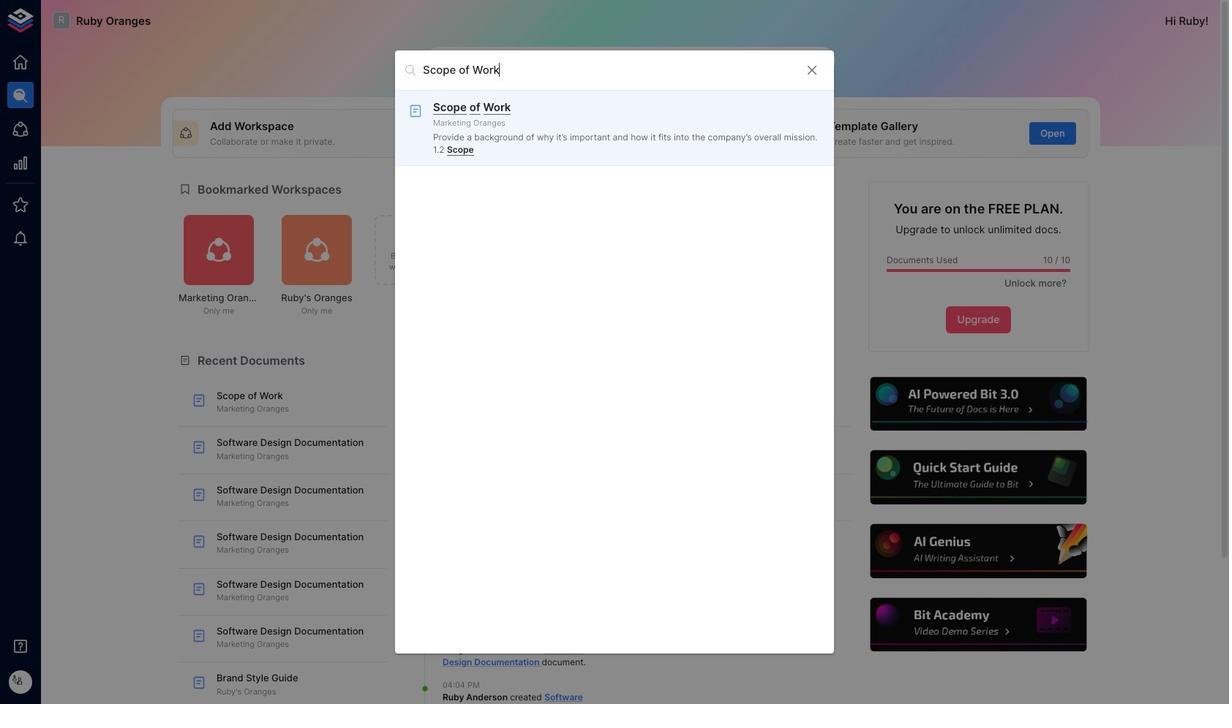 Task type: describe. For each thing, give the bounding box(es) containing it.
3 help image from the top
[[868, 523, 1089, 581]]

Search documents, folders and workspaces... text field
[[423, 59, 793, 81]]



Task type: locate. For each thing, give the bounding box(es) containing it.
help image
[[868, 375, 1089, 433], [868, 449, 1089, 507], [868, 523, 1089, 581], [868, 596, 1089, 654]]

dialog
[[395, 50, 834, 654]]

2 help image from the top
[[868, 449, 1089, 507]]

1 help image from the top
[[868, 375, 1089, 433]]

4 help image from the top
[[868, 596, 1089, 654]]



Task type: vqa. For each thing, say whether or not it's contained in the screenshot.
Search documents, folders and workspaces... text box
yes



